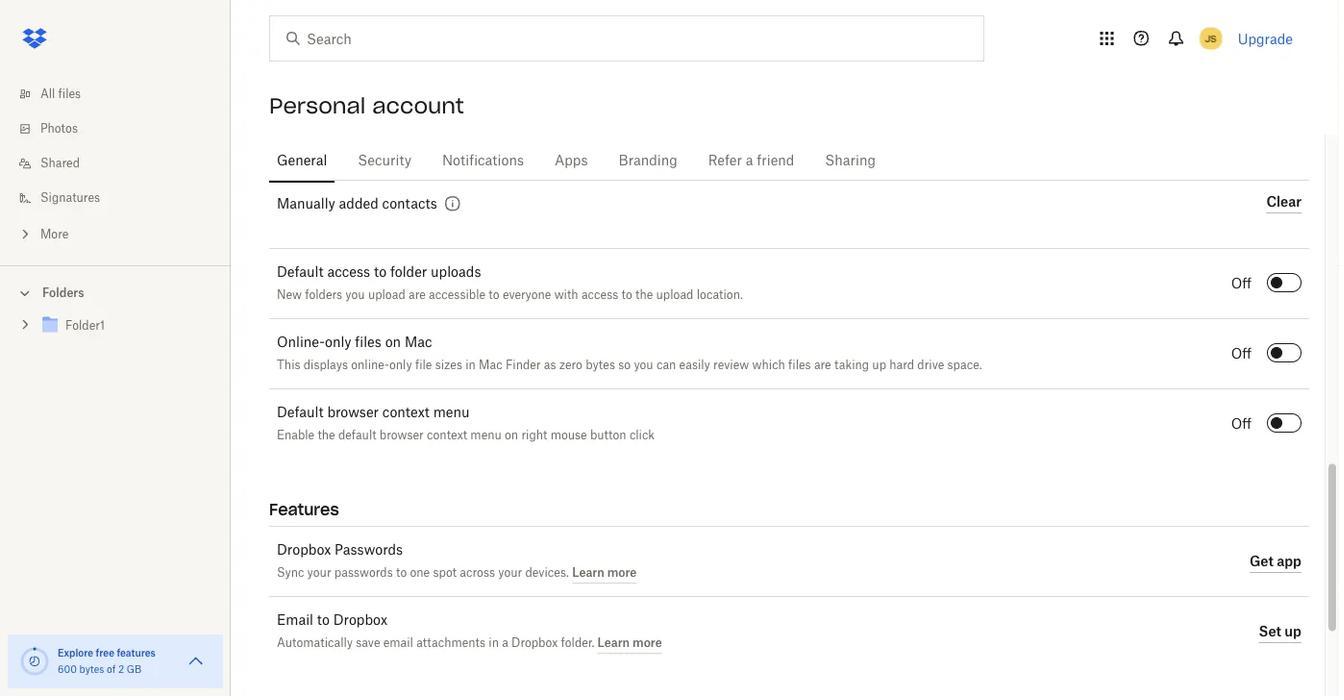 Task type: describe. For each thing, give the bounding box(es) containing it.
0 horizontal spatial only
[[325, 336, 351, 349]]

uploads
[[431, 266, 481, 279]]

default access to folder uploads
[[277, 266, 481, 279]]

finder
[[506, 360, 541, 372]]

manually added contacts
[[277, 197, 437, 211]]

contacts
[[382, 197, 437, 211]]

this
[[277, 360, 300, 372]]

manually
[[277, 197, 335, 211]]

as
[[544, 360, 556, 372]]

1 upload from the left
[[368, 290, 405, 301]]

quota usage element
[[19, 646, 50, 677]]

sharing
[[825, 154, 876, 167]]

a inside the refer a friend tab
[[746, 154, 753, 167]]

to up automatically
[[317, 613, 330, 627]]

1 vertical spatial on
[[505, 430, 518, 442]]

general
[[277, 154, 327, 167]]

1 vertical spatial the
[[318, 430, 335, 442]]

branding tab
[[611, 137, 685, 184]]

default for default access to folder uploads
[[277, 266, 324, 279]]

clear button
[[1266, 190, 1302, 213]]

more
[[40, 229, 69, 240]]

folders
[[305, 290, 342, 301]]

3 off from the top
[[1231, 417, 1252, 431]]

app
[[1277, 553, 1302, 569]]

1 vertical spatial files
[[355, 336, 382, 349]]

1 vertical spatial browser
[[380, 430, 424, 442]]

security
[[358, 154, 412, 167]]

enable the default browser context menu on right mouse button click
[[277, 430, 655, 442]]

zero
[[559, 360, 582, 372]]

0 horizontal spatial access
[[327, 266, 370, 279]]

automatically
[[277, 637, 353, 649]]

learn more button for get app
[[572, 561, 637, 584]]

with
[[554, 290, 578, 301]]

0 vertical spatial browser
[[327, 406, 379, 420]]

can
[[657, 360, 676, 372]]

bytes inside explore free features 600 bytes of 2 gb
[[79, 665, 104, 675]]

folders
[[42, 286, 84, 300]]

folder
[[390, 266, 427, 279]]

shared
[[40, 158, 80, 169]]

0 vertical spatial bytes
[[586, 360, 615, 372]]

dropbox image
[[15, 19, 54, 58]]

explore
[[58, 646, 93, 659]]

0 vertical spatial up
[[872, 360, 886, 372]]

upgrade link
[[1238, 30, 1293, 47]]

1 horizontal spatial you
[[634, 360, 653, 372]]

apps tab
[[547, 137, 596, 184]]

get
[[1250, 553, 1274, 569]]

general tab
[[269, 137, 335, 184]]

notifications tab
[[435, 137, 532, 184]]

save
[[356, 637, 380, 649]]

click
[[630, 430, 655, 442]]

0 horizontal spatial on
[[385, 336, 401, 349]]

added
[[339, 197, 379, 211]]

1 vertical spatial more
[[633, 635, 662, 649]]

to inside sync your passwords to one spot across your devices. learn more
[[396, 567, 407, 578]]

1 vertical spatial are
[[814, 360, 831, 372]]

online-
[[351, 360, 389, 372]]

personal
[[269, 92, 366, 119]]

email
[[277, 613, 313, 627]]

branding
[[619, 154, 677, 167]]

devices.
[[525, 567, 569, 578]]

signatures link
[[15, 181, 231, 215]]

attachments
[[416, 637, 485, 649]]

refer a friend tab
[[701, 137, 802, 184]]

folder.
[[561, 637, 594, 649]]

0 horizontal spatial mac
[[405, 336, 432, 349]]

0 horizontal spatial are
[[409, 290, 426, 301]]

1 vertical spatial access
[[581, 290, 618, 301]]

0 vertical spatial menu
[[433, 406, 470, 420]]

automatically save email attachments in a dropbox folder. learn more
[[277, 635, 662, 649]]

one
[[410, 567, 430, 578]]

1 your from the left
[[307, 567, 331, 578]]

space.
[[947, 360, 982, 372]]

right
[[521, 430, 547, 442]]

across
[[460, 567, 495, 578]]

get app
[[1250, 553, 1302, 569]]

2 vertical spatial files
[[788, 360, 811, 372]]

1 vertical spatial learn
[[597, 635, 630, 649]]

js button
[[1196, 23, 1226, 54]]

apps
[[555, 154, 588, 167]]

accessible
[[429, 290, 486, 301]]

email to dropbox
[[277, 613, 387, 627]]

easily
[[679, 360, 710, 372]]

button
[[590, 430, 626, 442]]

in inside automatically save email attachments in a dropbox folder. learn more
[[489, 637, 499, 649]]

1 vertical spatial context
[[427, 430, 467, 442]]

new folders you upload are accessible to everyone with access to the upload location.
[[277, 290, 743, 301]]

friend
[[757, 154, 794, 167]]

dropbox inside automatically save email attachments in a dropbox folder. learn more
[[512, 637, 558, 649]]

Search text field
[[307, 28, 944, 49]]

0 vertical spatial learn
[[572, 565, 604, 579]]

sizes
[[435, 360, 462, 372]]

shared link
[[15, 146, 231, 181]]

to left everyone
[[489, 290, 500, 301]]

security tab
[[350, 137, 419, 184]]

explore free features 600 bytes of 2 gb
[[58, 646, 156, 675]]

0 vertical spatial dropbox
[[277, 543, 331, 556]]

account
[[372, 92, 464, 119]]

refer a friend
[[708, 154, 794, 167]]

photos
[[40, 123, 78, 135]]



Task type: locate. For each thing, give the bounding box(es) containing it.
access right with
[[581, 290, 618, 301]]

refer
[[708, 154, 742, 167]]

off for mac
[[1231, 347, 1252, 360]]

set up
[[1259, 623, 1302, 639]]

0 vertical spatial files
[[58, 88, 81, 100]]

a inside automatically save email attachments in a dropbox folder. learn more
[[502, 637, 508, 649]]

files right all
[[58, 88, 81, 100]]

to left one
[[396, 567, 407, 578]]

more image
[[15, 224, 35, 244]]

online-only files on mac
[[277, 336, 432, 349]]

0 vertical spatial mac
[[405, 336, 432, 349]]

set
[[1259, 623, 1281, 639]]

tab list
[[269, 135, 1309, 184]]

so
[[618, 360, 631, 372]]

0 horizontal spatial dropbox
[[277, 543, 331, 556]]

sharing tab
[[817, 137, 883, 184]]

folders button
[[0, 278, 231, 306]]

1 horizontal spatial menu
[[470, 430, 502, 442]]

menu up enable the default browser context menu on right mouse button click
[[433, 406, 470, 420]]

upgrade
[[1238, 30, 1293, 47]]

you
[[345, 290, 365, 301], [634, 360, 653, 372]]

list
[[0, 65, 231, 265]]

0 horizontal spatial in
[[465, 360, 476, 372]]

1 horizontal spatial bytes
[[586, 360, 615, 372]]

list containing all files
[[0, 65, 231, 265]]

1 horizontal spatial on
[[505, 430, 518, 442]]

2 your from the left
[[498, 567, 522, 578]]

clear
[[1266, 193, 1302, 210]]

on up online-
[[385, 336, 401, 349]]

learn right folder.
[[597, 635, 630, 649]]

gb
[[127, 665, 142, 675]]

0 vertical spatial in
[[465, 360, 476, 372]]

1 vertical spatial you
[[634, 360, 653, 372]]

mac left finder
[[479, 360, 502, 372]]

files up online-
[[355, 336, 382, 349]]

the
[[635, 290, 653, 301], [318, 430, 335, 442]]

in right the sizes
[[465, 360, 476, 372]]

0 vertical spatial default
[[277, 266, 324, 279]]

you right the folders
[[345, 290, 365, 301]]

learn more button right devices.
[[572, 561, 637, 584]]

0 vertical spatial more
[[607, 565, 637, 579]]

mac
[[405, 336, 432, 349], [479, 360, 502, 372]]

everyone
[[503, 290, 551, 301]]

1 horizontal spatial a
[[746, 154, 753, 167]]

file
[[415, 360, 432, 372]]

context down the sizes
[[427, 430, 467, 442]]

0 vertical spatial off
[[1231, 277, 1252, 290]]

1 horizontal spatial access
[[581, 290, 618, 301]]

0 horizontal spatial the
[[318, 430, 335, 442]]

get app button
[[1250, 550, 1302, 573]]

2
[[118, 665, 124, 675]]

1 horizontal spatial mac
[[479, 360, 502, 372]]

default up new
[[277, 266, 324, 279]]

0 vertical spatial context
[[382, 406, 430, 420]]

of
[[107, 665, 116, 675]]

more right folder.
[[633, 635, 662, 649]]

1 default from the top
[[277, 266, 324, 279]]

on left right
[[505, 430, 518, 442]]

menu
[[433, 406, 470, 420], [470, 430, 502, 442]]

are left taking
[[814, 360, 831, 372]]

1 vertical spatial off
[[1231, 347, 1252, 360]]

mac up file
[[405, 336, 432, 349]]

learn more button
[[572, 561, 637, 584], [597, 631, 662, 654]]

all
[[40, 88, 55, 100]]

off
[[1231, 277, 1252, 290], [1231, 347, 1252, 360], [1231, 417, 1252, 431]]

folder1
[[65, 321, 105, 332]]

0 vertical spatial you
[[345, 290, 365, 301]]

2 horizontal spatial dropbox
[[512, 637, 558, 649]]

notifications
[[442, 154, 524, 167]]

passwords
[[335, 543, 403, 556]]

1 vertical spatial menu
[[470, 430, 502, 442]]

all files link
[[15, 77, 231, 112]]

1 vertical spatial dropbox
[[333, 613, 387, 627]]

up right set at the bottom right of page
[[1285, 623, 1302, 639]]

displays
[[304, 360, 348, 372]]

taking
[[834, 360, 869, 372]]

folder1 link
[[38, 313, 215, 339]]

1 horizontal spatial dropbox
[[333, 613, 387, 627]]

in right attachments
[[489, 637, 499, 649]]

0 horizontal spatial a
[[502, 637, 508, 649]]

photos link
[[15, 112, 231, 146]]

1 horizontal spatial your
[[498, 567, 522, 578]]

0 vertical spatial on
[[385, 336, 401, 349]]

your right across
[[498, 567, 522, 578]]

to
[[374, 266, 387, 279], [489, 290, 500, 301], [621, 290, 632, 301], [396, 567, 407, 578], [317, 613, 330, 627]]

you right so
[[634, 360, 653, 372]]

sync your passwords to one spot across your devices. learn more
[[277, 565, 637, 579]]

your right sync
[[307, 567, 331, 578]]

0 vertical spatial are
[[409, 290, 426, 301]]

off for uploads
[[1231, 277, 1252, 290]]

1 vertical spatial mac
[[479, 360, 502, 372]]

features
[[269, 499, 339, 519]]

spot
[[433, 567, 457, 578]]

default for default browser context menu
[[277, 406, 324, 420]]

2 vertical spatial dropbox
[[512, 637, 558, 649]]

signatures
[[40, 192, 100, 204]]

0 horizontal spatial menu
[[433, 406, 470, 420]]

drive
[[917, 360, 944, 372]]

review
[[713, 360, 749, 372]]

1 horizontal spatial up
[[1285, 623, 1302, 639]]

1 horizontal spatial only
[[389, 360, 412, 372]]

up inside button
[[1285, 623, 1302, 639]]

this displays online-only file sizes in mac finder as zero bytes so you can easily review which files are taking up hard drive space.
[[277, 360, 982, 372]]

0 horizontal spatial you
[[345, 290, 365, 301]]

0 horizontal spatial upload
[[368, 290, 405, 301]]

bytes left so
[[586, 360, 615, 372]]

menu left right
[[470, 430, 502, 442]]

enable
[[277, 430, 314, 442]]

mouse
[[551, 430, 587, 442]]

upload down default access to folder uploads
[[368, 290, 405, 301]]

0 vertical spatial access
[[327, 266, 370, 279]]

new
[[277, 290, 302, 301]]

1 horizontal spatial files
[[355, 336, 382, 349]]

access up the folders
[[327, 266, 370, 279]]

default up enable
[[277, 406, 324, 420]]

1 vertical spatial up
[[1285, 623, 1302, 639]]

1 vertical spatial default
[[277, 406, 324, 420]]

personal account
[[269, 92, 464, 119]]

bytes left of
[[79, 665, 104, 675]]

2 off from the top
[[1231, 347, 1252, 360]]

2 upload from the left
[[656, 290, 694, 301]]

600
[[58, 665, 77, 675]]

default browser context menu
[[277, 406, 470, 420]]

1 vertical spatial in
[[489, 637, 499, 649]]

2 vertical spatial off
[[1231, 417, 1252, 431]]

more
[[607, 565, 637, 579], [633, 635, 662, 649]]

0 horizontal spatial files
[[58, 88, 81, 100]]

1 vertical spatial a
[[502, 637, 508, 649]]

learn right devices.
[[572, 565, 604, 579]]

hard
[[889, 360, 914, 372]]

1 horizontal spatial upload
[[656, 290, 694, 301]]

1 horizontal spatial in
[[489, 637, 499, 649]]

passwords
[[334, 567, 393, 578]]

0 horizontal spatial your
[[307, 567, 331, 578]]

only left file
[[389, 360, 412, 372]]

browser down default browser context menu
[[380, 430, 424, 442]]

dropbox
[[277, 543, 331, 556], [333, 613, 387, 627], [512, 637, 558, 649]]

upload
[[368, 290, 405, 301], [656, 290, 694, 301]]

to right with
[[621, 290, 632, 301]]

dropbox up save in the left bottom of the page
[[333, 613, 387, 627]]

dropbox up sync
[[277, 543, 331, 556]]

js
[[1205, 32, 1217, 44]]

email
[[383, 637, 413, 649]]

2 default from the top
[[277, 406, 324, 420]]

set up button
[[1259, 620, 1302, 643]]

up left hard
[[872, 360, 886, 372]]

1 horizontal spatial are
[[814, 360, 831, 372]]

a right attachments
[[502, 637, 508, 649]]

a right refer
[[746, 154, 753, 167]]

browser up default
[[327, 406, 379, 420]]

tab list containing general
[[269, 135, 1309, 184]]

default
[[338, 430, 376, 442]]

files right which
[[788, 360, 811, 372]]

learn more button right folder.
[[597, 631, 662, 654]]

1 off from the top
[[1231, 277, 1252, 290]]

1 vertical spatial learn more button
[[597, 631, 662, 654]]

0 horizontal spatial bytes
[[79, 665, 104, 675]]

dropbox left folder.
[[512, 637, 558, 649]]

free
[[96, 646, 114, 659]]

features
[[117, 646, 156, 659]]

to left folder
[[374, 266, 387, 279]]

are down folder
[[409, 290, 426, 301]]

learn
[[572, 565, 604, 579], [597, 635, 630, 649]]

are
[[409, 290, 426, 301], [814, 360, 831, 372]]

on
[[385, 336, 401, 349], [505, 430, 518, 442]]

learn more button for set up
[[597, 631, 662, 654]]

sync
[[277, 567, 304, 578]]

0 vertical spatial a
[[746, 154, 753, 167]]

only up "displays"
[[325, 336, 351, 349]]

the right enable
[[318, 430, 335, 442]]

context down file
[[382, 406, 430, 420]]

default
[[277, 266, 324, 279], [277, 406, 324, 420]]

0 vertical spatial only
[[325, 336, 351, 349]]

0 horizontal spatial up
[[872, 360, 886, 372]]

0 vertical spatial learn more button
[[572, 561, 637, 584]]

1 horizontal spatial the
[[635, 290, 653, 301]]

upload left the location.
[[656, 290, 694, 301]]

location.
[[697, 290, 743, 301]]

1 vertical spatial only
[[389, 360, 412, 372]]

1 vertical spatial bytes
[[79, 665, 104, 675]]

more right devices.
[[607, 565, 637, 579]]

files
[[58, 88, 81, 100], [355, 336, 382, 349], [788, 360, 811, 372]]

the up this displays online-only file sizes in mac finder as zero bytes so you can easily review which files are taking up hard drive space.
[[635, 290, 653, 301]]

2 horizontal spatial files
[[788, 360, 811, 372]]

online-
[[277, 336, 325, 349]]

up
[[872, 360, 886, 372], [1285, 623, 1302, 639]]

0 vertical spatial the
[[635, 290, 653, 301]]



Task type: vqa. For each thing, say whether or not it's contained in the screenshot.
legal
no



